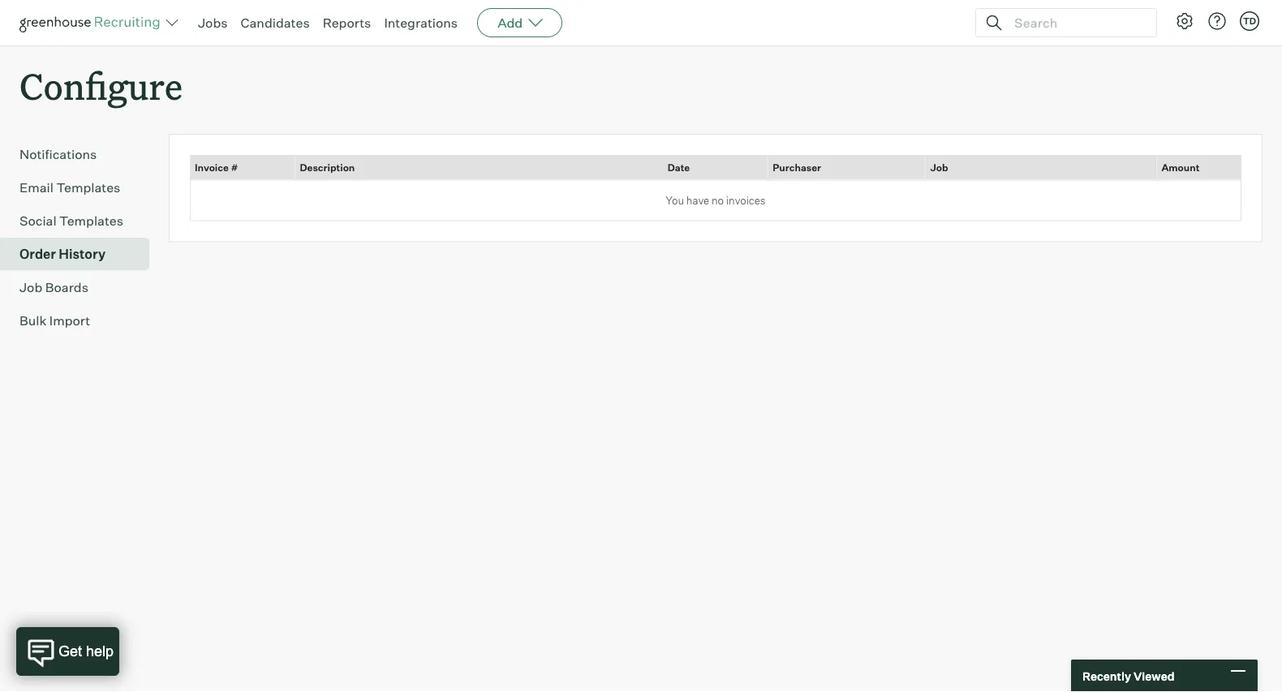 Task type: vqa. For each thing, say whether or not it's contained in the screenshot.
left NUMBER OF OPEN
no



Task type: describe. For each thing, give the bounding box(es) containing it.
viewed
[[1134, 669, 1175, 683]]

greenhouse recruiting image
[[19, 13, 166, 32]]

job boards link
[[19, 278, 143, 297]]

candidates link
[[241, 15, 310, 31]]

Search text field
[[1010, 11, 1142, 34]]

invoice
[[195, 162, 229, 174]]

reports
[[323, 15, 371, 31]]

job boards
[[19, 279, 88, 296]]

jobs link
[[198, 15, 228, 31]]

td
[[1243, 15, 1256, 26]]

no
[[712, 194, 724, 207]]

integrations
[[384, 15, 458, 31]]

notifications
[[19, 146, 97, 162]]

#
[[231, 162, 238, 174]]

invoice #
[[195, 162, 238, 174]]

templates for email templates
[[56, 180, 120, 196]]

you have no invoices
[[666, 194, 766, 207]]

candidates
[[241, 15, 310, 31]]

have
[[686, 194, 709, 207]]

bulk import link
[[19, 311, 143, 330]]

social
[[19, 213, 57, 229]]

templates for social templates
[[59, 213, 123, 229]]

boards
[[45, 279, 88, 296]]

td button
[[1237, 8, 1263, 34]]

description
[[300, 162, 355, 174]]

td button
[[1240, 11, 1260, 31]]

integrations link
[[384, 15, 458, 31]]



Task type: locate. For each thing, give the bounding box(es) containing it.
recently
[[1083, 669, 1131, 683]]

invoices
[[726, 194, 766, 207]]

bulk
[[19, 313, 47, 329]]

order history link
[[19, 244, 143, 264]]

notifications link
[[19, 145, 143, 164]]

templates up "history"
[[59, 213, 123, 229]]

email
[[19, 180, 54, 196]]

1 vertical spatial job
[[19, 279, 42, 296]]

job inside "link"
[[19, 279, 42, 296]]

templates inside email templates link
[[56, 180, 120, 196]]

you
[[666, 194, 684, 207]]

reports link
[[323, 15, 371, 31]]

email templates link
[[19, 178, 143, 197]]

order history
[[19, 246, 106, 262]]

bulk import
[[19, 313, 90, 329]]

amount
[[1162, 162, 1200, 174]]

add button
[[477, 8, 563, 37]]

configure
[[19, 62, 183, 110]]

job for job boards
[[19, 279, 42, 296]]

templates
[[56, 180, 120, 196], [59, 213, 123, 229]]

job
[[930, 162, 948, 174], [19, 279, 42, 296]]

order
[[19, 246, 56, 262]]

configure image
[[1175, 11, 1195, 31]]

0 vertical spatial templates
[[56, 180, 120, 196]]

recently viewed
[[1083, 669, 1175, 683]]

templates up social templates "link"
[[56, 180, 120, 196]]

1 vertical spatial templates
[[59, 213, 123, 229]]

email templates
[[19, 180, 120, 196]]

0 vertical spatial job
[[930, 162, 948, 174]]

jobs
[[198, 15, 228, 31]]

0 horizontal spatial job
[[19, 279, 42, 296]]

date
[[668, 162, 690, 174]]

templates inside social templates "link"
[[59, 213, 123, 229]]

social templates
[[19, 213, 123, 229]]

purchaser
[[773, 162, 821, 174]]

history
[[59, 246, 106, 262]]

1 horizontal spatial job
[[930, 162, 948, 174]]

import
[[49, 313, 90, 329]]

social templates link
[[19, 211, 143, 231]]

add
[[498, 15, 523, 31]]

job for job
[[930, 162, 948, 174]]



